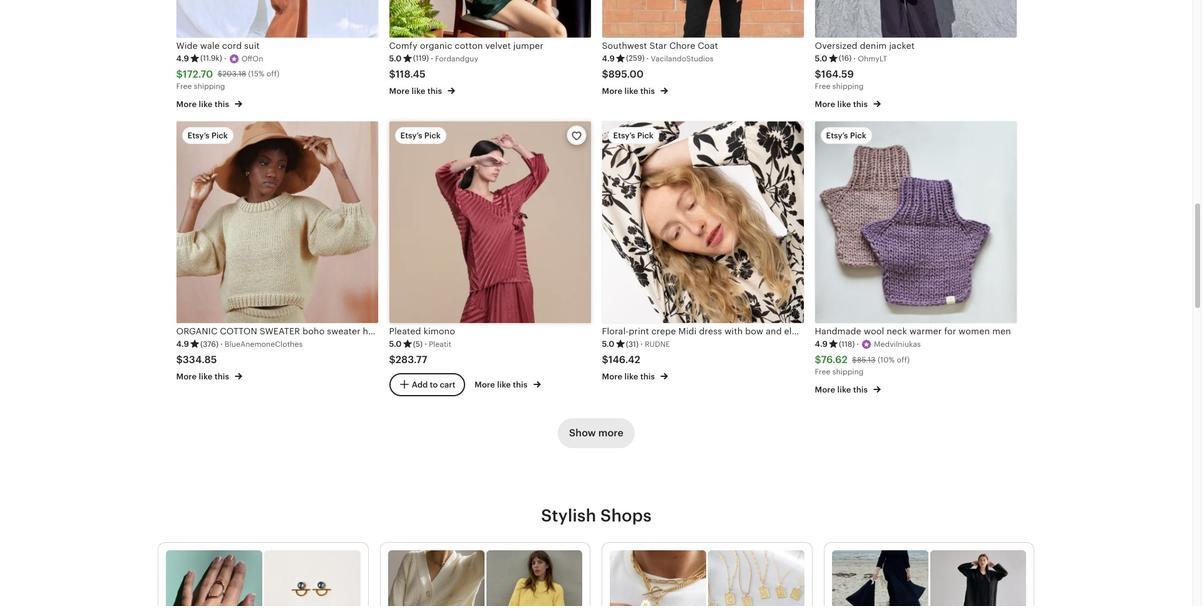 Task type: locate. For each thing, give the bounding box(es) containing it.
bow
[[745, 326, 764, 336]]

shipping inside $ 172.70 $ 203.18 (15% off) free shipping
[[194, 82, 225, 91]]

men
[[993, 326, 1011, 336]]

3 etsy's from the left
[[613, 131, 635, 140]]

and
[[766, 326, 782, 336]]

5.0 for 283.77
[[389, 339, 402, 349]]

southwest
[[602, 41, 647, 51]]

show
[[569, 427, 596, 439]]

free down 164.59
[[815, 82, 831, 91]]

895.00
[[609, 68, 644, 80]]

· rudne
[[641, 339, 670, 349]]

more like this for floral-
[[602, 372, 657, 382]]

southwest star chore coat - ready to ship image
[[602, 0, 804, 38]]

organic cotton sweater boho sweater hand knitted chunky sweater handmade knitwear gots organic cotton sweater blue anemone image
[[176, 122, 378, 323]]

free inside $ 172.70 $ 203.18 (15% off) free shipping
[[176, 82, 192, 91]]

1 vertical spatial off)
[[897, 355, 910, 364]]

organic
[[420, 41, 452, 51]]

4 etsy's pick from the left
[[826, 131, 867, 140]]

more like this down "172.70"
[[176, 99, 231, 109]]

(10%
[[878, 355, 895, 364]]

like down 146.42
[[625, 372, 638, 382]]

5.0 for 118.45
[[389, 54, 402, 63]]

(5)
[[413, 340, 423, 349]]

more like this link down 334.85
[[176, 370, 243, 383]]

· right (376)
[[220, 339, 223, 349]]

$ for $ 172.70 $ 203.18 (15% off) free shipping
[[176, 68, 183, 80]]

free down 76.62
[[815, 368, 831, 377]]

off)
[[267, 70, 280, 79], [897, 355, 910, 364]]

free down "172.70"
[[176, 82, 192, 91]]

3 pick from the left
[[637, 131, 654, 140]]

like for handmade
[[838, 385, 851, 394]]

1 etsy's pick from the left
[[188, 131, 228, 140]]

like
[[412, 87, 426, 96], [625, 87, 638, 96], [199, 99, 213, 109], [838, 99, 851, 109], [199, 372, 213, 382], [625, 372, 638, 382], [497, 380, 511, 390], [838, 385, 851, 394]]

more like this link down $ 76.62 $ 85.13 (10% off) free shipping
[[815, 383, 881, 396]]

more down $ 118.45
[[389, 87, 410, 96]]

· pleatit
[[425, 339, 452, 349]]

· inside · blueanemoneclothes
[[220, 339, 223, 349]]

free inside $ 76.62 $ 85.13 (10% off) free shipping
[[815, 368, 831, 377]]

more like this link for handmade
[[815, 383, 881, 396]]

rudne
[[645, 340, 670, 349]]

3 etsy's pick from the left
[[613, 131, 654, 140]]

$ for $ 895.00
[[602, 68, 609, 80]]

more like this link
[[389, 84, 456, 97], [602, 84, 668, 97], [176, 97, 243, 110], [815, 97, 881, 110], [176, 370, 243, 383], [602, 370, 668, 383], [475, 378, 541, 391], [815, 383, 881, 396]]

· blueanemoneclothes
[[220, 339, 303, 349]]

more for handmade wool neck warmer for women men
[[815, 385, 836, 394]]

more down $ 146.42
[[602, 372, 623, 382]]

star
[[650, 41, 667, 51]]

shipping inside $ 164.59 free shipping
[[833, 82, 864, 91]]

etsy's down $ 164.59 free shipping
[[826, 131, 848, 140]]

free for 172.70
[[176, 82, 192, 91]]

(31)
[[626, 340, 639, 349]]

etsy's for 283.77
[[400, 131, 422, 140]]

off) for 172.70
[[267, 70, 280, 79]]

$ 164.59 free shipping
[[815, 68, 864, 91]]

etsy's pick for 146.42
[[613, 131, 654, 140]]

like for wide
[[199, 99, 213, 109]]

5.0 down pleated
[[389, 339, 402, 349]]

this for floral-
[[641, 372, 655, 382]]

·
[[224, 54, 226, 63], [431, 54, 433, 63], [647, 54, 649, 63], [854, 54, 856, 63], [220, 339, 223, 349], [425, 339, 427, 349], [641, 339, 643, 349], [857, 339, 859, 349]]

print
[[629, 326, 649, 336]]

· inside · pleatit
[[425, 339, 427, 349]]

more like this down $ 164.59 free shipping
[[815, 99, 870, 109]]

0 vertical spatial off)
[[267, 70, 280, 79]]

shops
[[601, 506, 652, 526]]

etsy's down 118.45
[[400, 131, 422, 140]]

203.18
[[222, 70, 246, 79]]

$ for $ 118.45
[[389, 68, 396, 80]]

· right (11.9k)
[[224, 54, 226, 63]]

$ 172.70 $ 203.18 (15% off) free shipping
[[176, 68, 280, 91]]

more for floral-print crepe midi dress with bow and elastic waist made of premium italian polyester
[[602, 372, 623, 382]]

more down $ 895.00
[[602, 87, 623, 96]]

cirque ring image
[[166, 550, 263, 606]]

more like this link down $ 172.70 $ 203.18 (15% off) free shipping
[[176, 97, 243, 110]]

· for 895.00
[[647, 54, 649, 63]]

like down $ 76.62 $ 85.13 (10% off) free shipping
[[838, 385, 851, 394]]

· right (16)
[[854, 54, 856, 63]]

wide wale cord suit
[[176, 41, 260, 51]]

etsy's for 334.85
[[188, 131, 210, 140]]

italian
[[917, 326, 943, 336]]

etsy's pick down $ 172.70 $ 203.18 (15% off) free shipping
[[188, 131, 228, 140]]

· right (259)
[[647, 54, 649, 63]]

more down $ 164.59 free shipping
[[815, 99, 836, 109]]

to
[[430, 380, 438, 389]]

146.42
[[609, 354, 641, 366]]

comfy
[[389, 41, 418, 51]]

off) right (15%
[[267, 70, 280, 79]]

· inside '· ohmylt'
[[854, 54, 856, 63]]

· for 164.59
[[854, 54, 856, 63]]

off) for 76.62
[[897, 355, 910, 364]]

5.0 down comfy
[[389, 54, 402, 63]]

more right cart
[[475, 380, 495, 390]]

more like this down 118.45
[[389, 87, 444, 96]]

· inside · rudne
[[641, 339, 643, 349]]

chore
[[670, 41, 696, 51]]

$ for $ 146.42
[[602, 354, 609, 366]]

more like this link down $ 164.59 free shipping
[[815, 97, 881, 110]]

like right cart
[[497, 380, 511, 390]]

more like this link down 146.42
[[602, 370, 668, 383]]

off) inside $ 76.62 $ 85.13 (10% off) free shipping
[[897, 355, 910, 364]]

more down $ 334.85
[[176, 372, 197, 382]]

midi
[[679, 326, 697, 336]]

more like this down 146.42
[[602, 372, 657, 382]]

more down 76.62
[[815, 385, 836, 394]]

dress
[[699, 326, 722, 336]]

shipping down 164.59
[[833, 82, 864, 91]]

oversized
[[815, 41, 858, 51]]

$ for $ 76.62 $ 85.13 (10% off) free shipping
[[815, 354, 821, 366]]

(119)
[[413, 54, 429, 63]]

5.0 down floral- in the bottom right of the page
[[602, 339, 615, 349]]

$
[[176, 68, 183, 80], [389, 68, 396, 80], [602, 68, 609, 80], [815, 68, 822, 80], [218, 70, 222, 79], [176, 354, 183, 366], [389, 354, 396, 366], [602, 354, 609, 366], [815, 354, 821, 366], [852, 355, 857, 364]]

$ 76.62 $ 85.13 (10% off) free shipping
[[815, 354, 910, 377]]

shipping for 76.62
[[833, 368, 864, 377]]

· right (119)
[[431, 54, 433, 63]]

etsy's pick down 895.00
[[613, 131, 654, 140]]

free
[[176, 82, 192, 91], [815, 82, 831, 91], [815, 368, 831, 377]]

pleated kimono
[[389, 326, 455, 336]]

cotton
[[455, 41, 483, 51]]

southwest star chore coat
[[602, 41, 718, 51]]

$ inside $ 164.59 free shipping
[[815, 68, 822, 80]]

5.0 down oversized
[[815, 54, 828, 63]]

· right (31)
[[641, 339, 643, 349]]

like down "172.70"
[[199, 99, 213, 109]]

more down "172.70"
[[176, 99, 197, 109]]

off) down medvilniukas
[[897, 355, 910, 364]]

2 etsy's from the left
[[400, 131, 422, 140]]

$ for $ 334.85
[[176, 354, 183, 366]]

etsy's for 146.42
[[613, 131, 635, 140]]

shipping inside $ 76.62 $ 85.13 (10% off) free shipping
[[833, 368, 864, 377]]

4.9 for wide
[[176, 54, 189, 63]]

85.13
[[857, 355, 876, 364]]

1 horizontal spatial off)
[[897, 355, 910, 364]]

elastic
[[784, 326, 812, 336]]

etsy's down "172.70"
[[188, 131, 210, 140]]

pick for $ 283.77
[[424, 131, 441, 140]]

like for southwest
[[625, 87, 638, 96]]

4.9
[[176, 54, 189, 63], [602, 54, 615, 63], [176, 339, 189, 349], [815, 339, 828, 349]]

like down 118.45
[[412, 87, 426, 96]]

etsy's pick down 118.45
[[400, 131, 441, 140]]

more like this right cart
[[475, 380, 530, 390]]

pick
[[211, 131, 228, 140], [424, 131, 441, 140], [637, 131, 654, 140], [850, 131, 867, 140]]

(16)
[[839, 54, 852, 63]]

etsy's pick for 283.77
[[400, 131, 441, 140]]

this
[[428, 87, 442, 96], [641, 87, 655, 96], [215, 99, 229, 109], [853, 99, 868, 109], [215, 372, 229, 382], [641, 372, 655, 382], [513, 380, 528, 390], [853, 385, 868, 394]]

warmer
[[910, 326, 942, 336]]

shipping down 76.62
[[833, 368, 864, 377]]

suit
[[244, 41, 260, 51]]

shipping
[[194, 82, 225, 91], [833, 82, 864, 91], [833, 368, 864, 377]]

like down $ 164.59 free shipping
[[838, 99, 851, 109]]

2 etsy's pick from the left
[[400, 131, 441, 140]]

denim
[[860, 41, 887, 51]]

· inside the "· fordandguy"
[[431, 54, 433, 63]]

more like this
[[389, 87, 444, 96], [602, 87, 657, 96], [176, 99, 231, 109], [815, 99, 870, 109], [176, 372, 231, 382], [602, 372, 657, 382], [475, 380, 530, 390], [815, 385, 870, 394]]

more like this down 334.85
[[176, 372, 231, 382]]

4.9 up $ 334.85
[[176, 339, 189, 349]]

for
[[944, 326, 956, 336]]

handmade wool neck warmer for women men, knitted unisex gaiter snood,  turtleneck cowl shawl, fall winter clothing, couple christmas present image
[[815, 122, 1017, 323]]

118.45
[[396, 68, 426, 80]]

etsy's
[[188, 131, 210, 140], [400, 131, 422, 140], [613, 131, 635, 140], [826, 131, 848, 140]]

4.9 down wide
[[176, 54, 189, 63]]

4.9 for southwest
[[602, 54, 615, 63]]

wool
[[864, 326, 885, 336]]

more like this down 76.62
[[815, 385, 870, 394]]

· vacilandostudios
[[647, 54, 714, 63]]

etsy's pick for 334.85
[[188, 131, 228, 140]]

show more link
[[558, 419, 635, 449]]

4.9 down southwest
[[602, 54, 615, 63]]

off) inside $ 172.70 $ 203.18 (15% off) free shipping
[[267, 70, 280, 79]]

wale
[[200, 41, 220, 51]]

1 etsy's from the left
[[188, 131, 210, 140]]

stylish
[[541, 506, 596, 526]]

· inside · vacilandostudios
[[647, 54, 649, 63]]

shipping down "172.70"
[[194, 82, 225, 91]]

· right (5)
[[425, 339, 427, 349]]

more like this link for wide
[[176, 97, 243, 110]]

floral-print crepe midi dress with bow and elastic waist made of premium italian polyester image
[[602, 122, 804, 323]]

more for southwest star chore coat
[[602, 87, 623, 96]]

oversized denim jacket / women's jeans jacket / blue jacket / cotton jacket / shirt type jacket / overshirt / cargo jacket /  designer top image
[[815, 0, 1017, 38]]

4.9 down waist
[[815, 339, 828, 349]]

more like this for wide
[[176, 99, 231, 109]]

pleated kimono - red brick image
[[389, 122, 591, 323]]

more like this link down 895.00
[[602, 84, 668, 97]]

like for comfy
[[412, 87, 426, 96]]

(15%
[[248, 70, 265, 79]]

floral-
[[602, 326, 629, 336]]

jumper
[[513, 41, 544, 51]]

more like this down 895.00
[[602, 87, 657, 96]]

$ 283.77
[[389, 354, 428, 366]]

etsy's pick down $ 164.59 free shipping
[[826, 131, 867, 140]]

etsy's down $ 895.00
[[613, 131, 635, 140]]

minimalist cotton yellow sweater for women, chunky knit cozy pullover sweater, sustainable knitwear gift for her, oversized cotton jumper image
[[486, 550, 583, 606]]

0 horizontal spatial off)
[[267, 70, 280, 79]]

more like this link down 118.45
[[389, 84, 456, 97]]

1 pick from the left
[[211, 131, 228, 140]]

2 pick from the left
[[424, 131, 441, 140]]

5.0
[[389, 54, 402, 63], [815, 54, 828, 63], [389, 339, 402, 349], [602, 339, 615, 349]]

etsy's pick
[[188, 131, 228, 140], [400, 131, 441, 140], [613, 131, 654, 140], [826, 131, 867, 140]]

like down 895.00
[[625, 87, 638, 96]]



Task type: describe. For each thing, give the bounding box(es) containing it.
shipping for 172.70
[[194, 82, 225, 91]]

pleated
[[389, 326, 421, 336]]

handmade
[[815, 326, 862, 336]]

· for 118.45
[[431, 54, 433, 63]]

kimono
[[424, 326, 455, 336]]

free for 76.62
[[815, 368, 831, 377]]

5.0 for 146.42
[[602, 339, 615, 349]]

76.62
[[821, 354, 848, 366]]

$ for $ 283.77
[[389, 354, 396, 366]]

engraved tag necklace - gold filled tag charm - custom initial necklace - dog tag pendant - initial tag necklace - gift for her - mom gift image
[[610, 550, 707, 606]]

cord
[[222, 41, 242, 51]]

more like this link for floral-
[[602, 370, 668, 383]]

more for comfy organic cotton velvet jumper
[[389, 87, 410, 96]]

like down 334.85
[[199, 372, 213, 382]]

283.77
[[396, 354, 428, 366]]

like for floral-
[[625, 372, 638, 382]]

made
[[839, 326, 863, 336]]

jacket
[[889, 41, 915, 51]]

medvilniukas
[[874, 340, 921, 349]]

this for oversized
[[853, 99, 868, 109]]

more for wide wale cord suit
[[176, 99, 197, 109]]

add
[[412, 380, 428, 389]]

· fordandguy
[[431, 54, 478, 63]]

4 pick from the left
[[850, 131, 867, 140]]

5.0 for 164.59
[[815, 54, 828, 63]]

wide
[[176, 41, 198, 51]]

this for comfy
[[428, 87, 442, 96]]

velvet
[[485, 41, 511, 51]]

show more
[[569, 427, 624, 439]]

cart
[[440, 380, 455, 389]]

floral-print crepe midi dress with bow and elastic waist made of premium italian polyester
[[602, 326, 986, 336]]

free inside $ 164.59 free shipping
[[815, 82, 831, 91]]

· ohmylt
[[854, 54, 888, 63]]

more like this link right cart
[[475, 378, 541, 391]]

172.70
[[183, 68, 213, 80]]

comfy organic cotton velvet jumper
[[389, 41, 544, 51]]

more like this link for comfy
[[389, 84, 456, 97]]

crepe
[[652, 326, 676, 336]]

· for 146.42
[[641, 339, 643, 349]]

more like this for southwest
[[602, 87, 657, 96]]

neck
[[887, 326, 907, 336]]

women
[[959, 326, 990, 336]]

bosaka core tote shopper bag - plush black image
[[832, 550, 929, 606]]

164.59
[[822, 68, 854, 80]]

black cotton dress by bosaka berlin, cotton summer dress, midi dress with sleeves, sexy black dress, short dress, cocktail party dress image
[[930, 550, 1027, 606]]

stylish shops
[[541, 506, 652, 526]]

polyester
[[946, 326, 986, 336]]

oversized denim jacket
[[815, 41, 915, 51]]

$ 334.85
[[176, 354, 217, 366]]

(11.9k)
[[200, 54, 222, 63]]

4.9 for handmade
[[815, 339, 828, 349]]

pleatit
[[429, 340, 452, 349]]

waist
[[815, 326, 837, 336]]

vacilandostudios
[[651, 54, 714, 63]]

$ for $ 164.59 free shipping
[[815, 68, 822, 80]]

$ 895.00
[[602, 68, 644, 80]]

4 etsy's from the left
[[826, 131, 848, 140]]

(118)
[[839, 340, 855, 349]]

add to cart
[[412, 380, 455, 389]]

comfy organic cotton velvet jumper | handmade oversized pullover | minimalist long sleeve sweater | bottle green blouse | soft velour top image
[[389, 0, 591, 38]]

this for southwest
[[641, 87, 655, 96]]

more like this link for oversized
[[815, 97, 881, 110]]

like for oversized
[[838, 99, 851, 109]]

more
[[599, 427, 624, 439]]

merino wool cardigan for her, short knit oversized cardigan, baggy cardigan with buttons, scandinavian minimalist style, loose knit cardigan image
[[388, 550, 485, 606]]

add to cart button
[[389, 373, 465, 396]]

334.85
[[183, 354, 217, 366]]

more like this for handmade
[[815, 385, 870, 394]]

this for handmade
[[853, 385, 868, 394]]

ohmylt
[[858, 54, 888, 63]]

serena earrings image
[[264, 550, 361, 606]]

fordandguy
[[435, 54, 478, 63]]

more like this for comfy
[[389, 87, 444, 96]]

handmade wool neck warmer for women men
[[815, 326, 1011, 336]]

more like this for oversized
[[815, 99, 870, 109]]

premium
[[877, 326, 915, 336]]

pick for $ 146.42
[[637, 131, 654, 140]]

(376)
[[200, 340, 219, 349]]

this for wide
[[215, 99, 229, 109]]

· for 334.85
[[220, 339, 223, 349]]

$ 118.45
[[389, 68, 426, 80]]

$ 146.42
[[602, 354, 641, 366]]

with
[[725, 326, 743, 336]]

(259)
[[626, 54, 645, 63]]

of
[[866, 326, 874, 336]]

more like this link for southwest
[[602, 84, 668, 97]]

· right (118)
[[857, 339, 859, 349]]

pick for $ 334.85
[[211, 131, 228, 140]]

coat
[[698, 41, 718, 51]]

wide wale cord suit • offon clothing image
[[176, 0, 378, 38]]

· for 283.77
[[425, 339, 427, 349]]

more for oversized denim jacket
[[815, 99, 836, 109]]

blueanemoneclothes
[[225, 340, 303, 349]]

astrology necklace - star sign necklace - zodiac sign necklace - rectangle pendant - 14k gold filled or sterling silver image
[[708, 550, 805, 606]]



Task type: vqa. For each thing, say whether or not it's contained in the screenshot.
thing!
no



